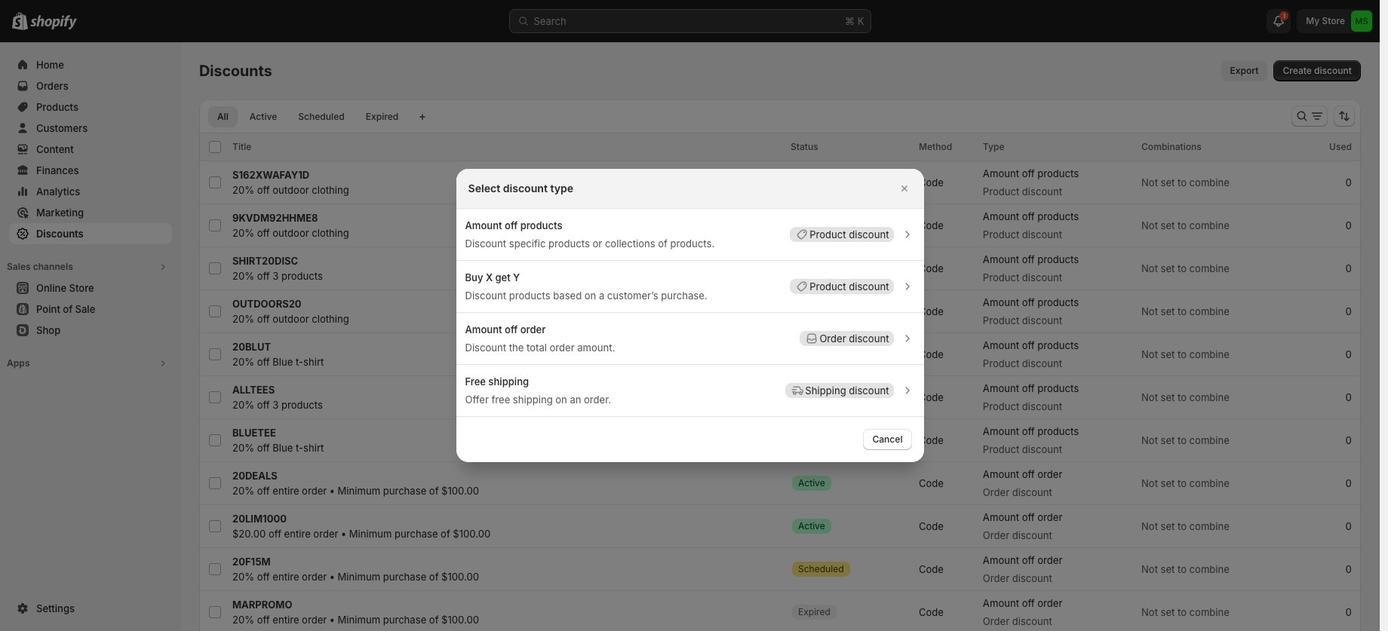 Task type: locate. For each thing, give the bounding box(es) containing it.
dialog
[[0, 169, 1380, 462]]

tab list
[[205, 106, 411, 128]]

shopify image
[[30, 15, 77, 30]]



Task type: vqa. For each thing, say whether or not it's contained in the screenshot.
online inside The Settings dialog
no



